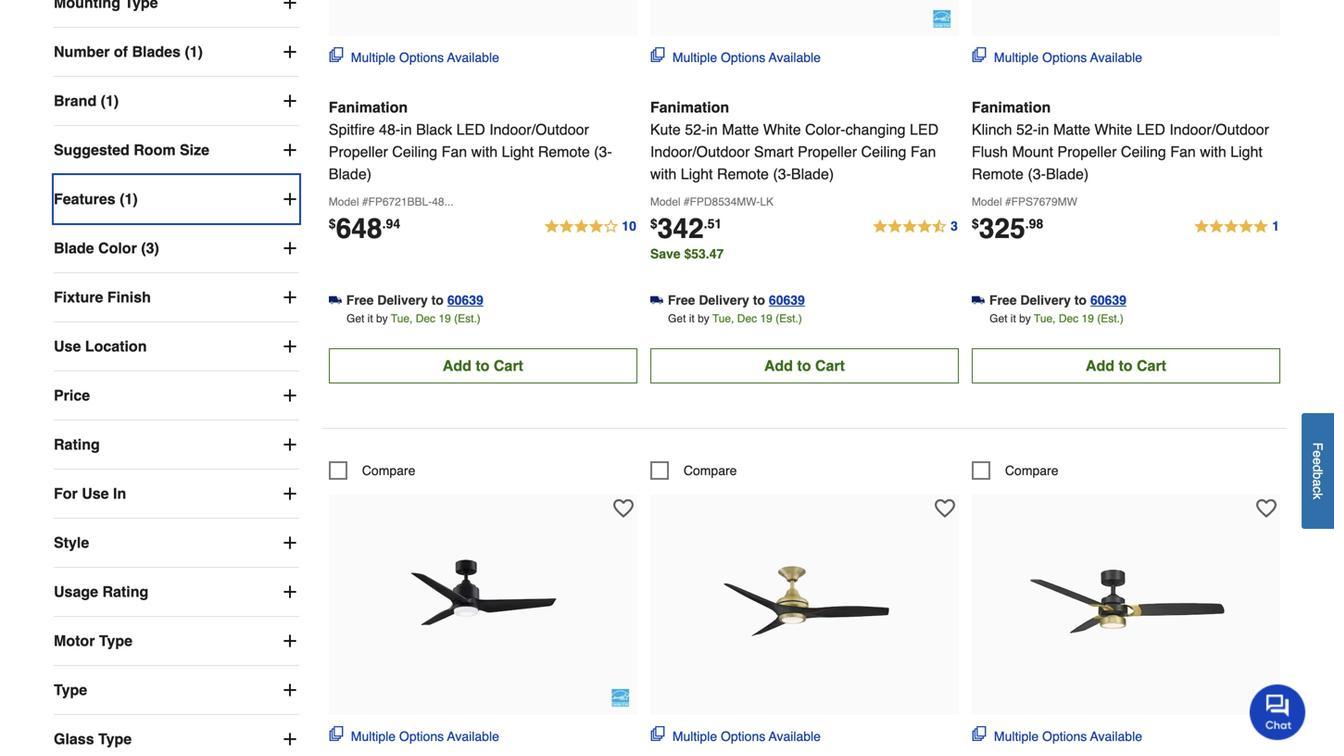 Task type: vqa. For each thing, say whether or not it's contained in the screenshot.
(3- inside Fanimation Klinch 52-in Matte White LED Indoor/Outdoor Flush Mount Propeller Ceiling Fan with Light Remote (3-Blade)
yes



Task type: describe. For each thing, give the bounding box(es) containing it.
1 vertical spatial rating
[[102, 583, 148, 601]]

chat invite button image
[[1250, 684, 1307, 740]]

2 heart outline image from the left
[[935, 498, 955, 519]]

blade
[[54, 240, 94, 257]]

plus image for usage rating
[[281, 583, 299, 601]]

in for kute
[[706, 121, 718, 138]]

1 heart outline image from the left
[[613, 498, 634, 519]]

blades
[[132, 43, 181, 60]]

plus image for number of blades
[[281, 43, 299, 61]]

add for third add to cart button from left
[[1086, 357, 1115, 374]]

2 e from the top
[[1311, 458, 1326, 465]]

3 it from the left
[[1011, 312, 1016, 325]]

energy star qualified image for fanimationkute 52-in matte white color-changing led indoor/outdoor smart propeller ceiling fan with light remote (3-blade) element
[[933, 10, 952, 28]]

finish
[[107, 289, 151, 306]]

3 tue, from the left
[[1034, 312, 1056, 325]]

compare for 1001006362 element
[[684, 463, 737, 478]]

fanimation for kute
[[650, 99, 729, 116]]

model for spitfire 48-in black led indoor/outdoor propeller ceiling fan with light remote (3- blade)
[[329, 195, 359, 208]]

5 stars image
[[1194, 216, 1281, 238]]

dec for second 60639 button from left
[[737, 312, 757, 325]]

size
[[180, 141, 209, 159]]

2 get it by tue, dec 19 (est.) from the left
[[668, 312, 802, 325]]

led inside fanimation spitfire 48-in black led indoor/outdoor propeller ceiling fan with light remote (3- blade)
[[457, 121, 485, 138]]

spitfire
[[329, 121, 375, 138]]

c
[[1311, 487, 1326, 493]]

actual price $325.98 element
[[972, 213, 1044, 245]]

52- for klinch
[[1017, 121, 1038, 138]]

number
[[54, 43, 110, 60]]

fan inside fanimation kute 52-in matte white color-changing led indoor/outdoor smart propeller ceiling fan with light remote (3-blade)
[[911, 143, 936, 160]]

2 it from the left
[[689, 312, 695, 325]]

black
[[416, 121, 452, 138]]

d
[[1311, 465, 1326, 472]]

kute
[[650, 121, 681, 138]]

$ for 342
[[650, 216, 658, 231]]

a
[[1311, 479, 1326, 487]]

glass
[[54, 731, 94, 748]]

remote inside fanimation spitfire 48-in black led indoor/outdoor propeller ceiling fan with light remote (3- blade)
[[538, 143, 590, 160]]

style button
[[54, 519, 299, 567]]

number of blades (1)
[[54, 43, 203, 60]]

fp6721bbl-
[[368, 195, 432, 208]]

$ 342 .51
[[650, 213, 722, 245]]

location
[[85, 338, 147, 355]]

use location
[[54, 338, 147, 355]]

b
[[1311, 472, 1326, 479]]

# for fanimation klinch 52-in matte white led indoor/outdoor flush mount propeller ceiling fan with light remote (3-blade)
[[1005, 195, 1012, 208]]

48...
[[432, 195, 454, 208]]

motor
[[54, 633, 95, 650]]

actual price $342.51 element
[[650, 213, 722, 245]]

5014169207 element
[[972, 461, 1059, 480]]

3 60639 button from the left
[[1091, 291, 1127, 309]]

3 by from the left
[[1019, 312, 1031, 325]]

indoor/outdoor inside fanimation klinch 52-in matte white led indoor/outdoor flush mount propeller ceiling fan with light remote (3-blade)
[[1170, 121, 1270, 138]]

(3- inside fanimation spitfire 48-in black led indoor/outdoor propeller ceiling fan with light remote (3- blade)
[[594, 143, 612, 160]]

fanimation for spitfire
[[329, 99, 408, 116]]

features (1)
[[54, 191, 138, 208]]

1 cart from the left
[[494, 357, 523, 374]]

1001073706 element
[[329, 461, 416, 480]]

1 tue, from the left
[[391, 312, 413, 325]]

1 get it by tue, dec 19 (est.) from the left
[[347, 312, 481, 325]]

.98
[[1026, 216, 1044, 231]]

usage rating button
[[54, 568, 299, 616]]

10
[[622, 219, 636, 233]]

rating button
[[54, 421, 299, 469]]

delivery for second 60639 button from left
[[699, 293, 749, 308]]

$ for 648
[[329, 216, 336, 231]]

suggested
[[54, 141, 130, 159]]

fixture finish button
[[54, 273, 299, 322]]

brand
[[54, 92, 97, 109]]

plus image for for use in
[[281, 485, 299, 503]]

60639 for first 60639 button from the right
[[1091, 293, 1127, 308]]

model # fpd8534mw-lk
[[650, 195, 774, 208]]

(3)
[[141, 240, 159, 257]]

model # fp6721bbl-48...
[[329, 195, 454, 208]]

brand (1)
[[54, 92, 119, 109]]

f
[[1311, 443, 1326, 451]]

truck filled image for 1st 60639 button from left
[[329, 294, 342, 307]]

3
[[951, 219, 958, 233]]

plus image for features
[[281, 190, 299, 209]]

1 (est.) from the left
[[454, 312, 481, 325]]

compare for 1001073706 element
[[362, 463, 416, 478]]

klinch
[[972, 121, 1012, 138]]

325
[[979, 213, 1026, 245]]

use location button
[[54, 323, 299, 371]]

color-
[[805, 121, 846, 138]]

plus image for rating
[[281, 436, 299, 454]]

white for propeller
[[1095, 121, 1133, 138]]

room
[[134, 141, 176, 159]]

.94
[[382, 216, 400, 231]]

model # fps7679mw
[[972, 195, 1078, 208]]

2 by from the left
[[698, 312, 710, 325]]

of
[[114, 43, 128, 60]]

truck filled image
[[972, 294, 985, 307]]

actual price $648.94 element
[[329, 213, 400, 245]]

get for 1st 60639 button from left truck filled icon
[[347, 312, 364, 325]]

2 (est.) from the left
[[776, 312, 802, 325]]

fanimationkute 52-in matte white color-changing led indoor/outdoor smart propeller ceiling fan with light remote (3-blade) element
[[650, 0, 959, 36]]

1001006362 element
[[650, 461, 737, 480]]

propeller inside fanimation klinch 52-in matte white led indoor/outdoor flush mount propeller ceiling fan with light remote (3-blade)
[[1058, 143, 1117, 160]]

2 cart from the left
[[815, 357, 845, 374]]

white for smart
[[763, 121, 801, 138]]

get for second 60639 button from left truck filled icon
[[668, 312, 686, 325]]

for
[[54, 485, 78, 502]]

(3- inside fanimation kute 52-in matte white color-changing led indoor/outdoor smart propeller ceiling fan with light remote (3-blade)
[[773, 165, 791, 182]]

delivery for first 60639 button from the right
[[1021, 293, 1071, 308]]

# for fanimation kute 52-in matte white color-changing led indoor/outdoor smart propeller ceiling fan with light remote (3-blade)
[[684, 195, 690, 208]]

48-
[[379, 121, 400, 138]]

model for kute 52-in matte white color-changing led indoor/outdoor smart propeller ceiling fan with light remote (3-blade)
[[650, 195, 681, 208]]

342
[[658, 213, 704, 245]]

1 e from the top
[[1311, 451, 1326, 458]]

3 add to cart button from the left
[[972, 348, 1281, 384]]

type for motor type
[[99, 633, 133, 650]]

features
[[54, 191, 116, 208]]

price button
[[54, 372, 299, 420]]

fanimation kute 52-in matte white color-changing led indoor/outdoor smart propeller ceiling fan with light remote (3-blade)
[[650, 99, 939, 182]]

plus image for use location
[[281, 337, 299, 356]]

with inside fanimation spitfire 48-in black led indoor/outdoor propeller ceiling fan with light remote (3- blade)
[[471, 143, 498, 160]]

3 get it by tue, dec 19 (est.) from the left
[[990, 312, 1124, 325]]

3 heart outline image from the left
[[1256, 498, 1277, 519]]

glass type
[[54, 731, 132, 748]]

usage rating
[[54, 583, 148, 601]]

mount
[[1012, 143, 1054, 160]]

light inside fanimation klinch 52-in matte white led indoor/outdoor flush mount propeller ceiling fan with light remote (3-blade)
[[1231, 143, 1263, 160]]

color
[[98, 240, 137, 257]]

1 by from the left
[[376, 312, 388, 325]]

648
[[336, 213, 382, 245]]

4.5 stars image
[[872, 216, 959, 238]]

add to cart for 3rd add to cart button from right
[[443, 357, 523, 374]]

f e e d b a c k button
[[1302, 413, 1334, 529]]

$ for 325
[[972, 216, 979, 231]]

1 horizontal spatial use
[[82, 485, 109, 502]]

(3- inside fanimation klinch 52-in matte white led indoor/outdoor flush mount propeller ceiling fan with light remote (3-blade)
[[1028, 165, 1046, 182]]

fpd8534mw-
[[690, 195, 760, 208]]

suggested room size
[[54, 141, 209, 159]]

plus image for type
[[281, 681, 299, 700]]

# for fanimation spitfire 48-in black led indoor/outdoor propeller ceiling fan with light remote (3- blade)
[[362, 195, 368, 208]]

type button
[[54, 666, 299, 715]]

suggested room size button
[[54, 126, 299, 174]]



Task type: locate. For each thing, give the bounding box(es) containing it.
1 horizontal spatial $
[[650, 216, 658, 231]]

rating
[[54, 436, 100, 453], [102, 583, 148, 601]]

type inside button
[[54, 682, 87, 699]]

52- right kute
[[685, 121, 706, 138]]

1 $ from the left
[[329, 216, 336, 231]]

changing
[[846, 121, 906, 138]]

get it by tue, dec 19 (est.)
[[347, 312, 481, 325], [668, 312, 802, 325], [990, 312, 1124, 325]]

3 dec from the left
[[1059, 312, 1079, 325]]

save
[[650, 246, 681, 261]]

1 delivery from the left
[[377, 293, 428, 308]]

6 plus image from the top
[[281, 730, 299, 749]]

type right motor
[[99, 633, 133, 650]]

1 horizontal spatial by
[[698, 312, 710, 325]]

delivery right truck filled image
[[1021, 293, 1071, 308]]

$ right the 10
[[650, 216, 658, 231]]

2 horizontal spatial add to cart
[[1086, 357, 1167, 374]]

plus image
[[281, 0, 299, 12], [281, 43, 299, 61], [281, 141, 299, 159], [281, 288, 299, 307], [281, 337, 299, 356], [281, 387, 299, 405], [281, 485, 299, 503], [281, 583, 299, 601], [281, 632, 299, 651], [281, 681, 299, 700]]

2 horizontal spatial heart outline image
[[1256, 498, 1277, 519]]

propeller down "spitfire"
[[329, 143, 388, 160]]

fan left flush
[[911, 143, 936, 160]]

2 fanimation from the left
[[650, 99, 729, 116]]

0 vertical spatial use
[[54, 338, 81, 355]]

0 horizontal spatial rating
[[54, 436, 100, 453]]

$
[[329, 216, 336, 231], [650, 216, 658, 231], [972, 216, 979, 231]]

motor type
[[54, 633, 133, 650]]

multiple options available
[[351, 50, 499, 65], [673, 50, 821, 65], [994, 50, 1143, 65], [351, 729, 499, 744], [673, 729, 821, 744], [994, 729, 1143, 744]]

plus image inside fixture finish button
[[281, 288, 299, 307]]

$53.47
[[684, 246, 724, 261]]

3 blade) from the left
[[1046, 165, 1089, 182]]

energy star qualified image
[[933, 10, 952, 28], [611, 689, 630, 707]]

$ 325 .98
[[972, 213, 1044, 245]]

plus image inside glass type button
[[281, 730, 299, 749]]

dec for first 60639 button from the right
[[1059, 312, 1079, 325]]

compare inside 5014169207 element
[[1005, 463, 1059, 478]]

1 in from the left
[[400, 121, 412, 138]]

# up the $ 342 .51 on the top of page
[[684, 195, 690, 208]]

in up mount
[[1038, 121, 1049, 138]]

2 horizontal spatial get it by tue, dec 19 (est.)
[[990, 312, 1124, 325]]

2 tue, from the left
[[713, 312, 734, 325]]

3 60639 from the left
[[1091, 293, 1127, 308]]

indoor/outdoor inside fanimation kute 52-in matte white color-changing led indoor/outdoor smart propeller ceiling fan with light remote (3-blade)
[[650, 143, 750, 160]]

2 horizontal spatial model
[[972, 195, 1002, 208]]

plus image
[[281, 92, 299, 110], [281, 190, 299, 209], [281, 239, 299, 258], [281, 436, 299, 454], [281, 534, 299, 552], [281, 730, 299, 749]]

1 horizontal spatial led
[[910, 121, 939, 138]]

lk
[[760, 195, 774, 208]]

propeller inside fanimation spitfire 48-in black led indoor/outdoor propeller ceiling fan with light remote (3- blade)
[[329, 143, 388, 160]]

matte inside fanimation klinch 52-in matte white led indoor/outdoor flush mount propeller ceiling fan with light remote (3-blade)
[[1054, 121, 1091, 138]]

3 add from the left
[[1086, 357, 1115, 374]]

in inside fanimation kute 52-in matte white color-changing led indoor/outdoor smart propeller ceiling fan with light remote (3-blade)
[[706, 121, 718, 138]]

white inside fanimation klinch 52-in matte white led indoor/outdoor flush mount propeller ceiling fan with light remote (3-blade)
[[1095, 121, 1133, 138]]

3 get from the left
[[990, 312, 1008, 325]]

60639
[[447, 293, 484, 308], [769, 293, 805, 308], [1091, 293, 1127, 308]]

2 horizontal spatial with
[[1200, 143, 1227, 160]]

3 compare from the left
[[1005, 463, 1059, 478]]

1 vertical spatial energy star qualified image
[[611, 689, 630, 707]]

add for 2nd add to cart button from right
[[764, 357, 793, 374]]

3 button
[[872, 216, 959, 238]]

fixture
[[54, 289, 103, 306]]

1 horizontal spatial add to cart button
[[650, 348, 959, 384]]

19 for 1st 60639 button from left
[[439, 312, 451, 325]]

ceiling inside fanimation klinch 52-in matte white led indoor/outdoor flush mount propeller ceiling fan with light remote (3-blade)
[[1121, 143, 1166, 160]]

1 horizontal spatial propeller
[[798, 143, 857, 160]]

2 compare from the left
[[684, 463, 737, 478]]

2 free delivery to 60639 from the left
[[668, 293, 805, 308]]

remote
[[538, 143, 590, 160], [717, 165, 769, 182], [972, 165, 1024, 182]]

1 52- from the left
[[685, 121, 706, 138]]

1 compare from the left
[[362, 463, 416, 478]]

$ right 3
[[972, 216, 979, 231]]

1 horizontal spatial blade)
[[791, 165, 834, 182]]

type for glass type
[[98, 731, 132, 748]]

(3- down mount
[[1028, 165, 1046, 182]]

matte
[[722, 121, 759, 138], [1054, 121, 1091, 138]]

model up 648
[[329, 195, 359, 208]]

plus image inside rating button
[[281, 436, 299, 454]]

type right glass
[[98, 731, 132, 748]]

0 horizontal spatial propeller
[[329, 143, 388, 160]]

type inside glass type button
[[98, 731, 132, 748]]

2 ceiling from the left
[[861, 143, 907, 160]]

for use in
[[54, 485, 126, 502]]

free
[[346, 293, 374, 308], [668, 293, 695, 308], [990, 293, 1017, 308]]

1 horizontal spatial get
[[668, 312, 686, 325]]

fanimation for klinch
[[972, 99, 1051, 116]]

1 horizontal spatial compare
[[684, 463, 737, 478]]

plus image for brand
[[281, 92, 299, 110]]

2 horizontal spatial indoor/outdoor
[[1170, 121, 1270, 138]]

light
[[502, 143, 534, 160], [1231, 143, 1263, 160], [681, 165, 713, 182]]

1 horizontal spatial add to cart
[[764, 357, 845, 374]]

get down 648
[[347, 312, 364, 325]]

truck filled image
[[329, 294, 342, 307], [650, 294, 663, 307]]

1 horizontal spatial it
[[689, 312, 695, 325]]

fanimation up "spitfire"
[[329, 99, 408, 116]]

0 horizontal spatial 52-
[[685, 121, 706, 138]]

with inside fanimation klinch 52-in matte white led indoor/outdoor flush mount propeller ceiling fan with light remote (3-blade)
[[1200, 143, 1227, 160]]

4 stars image
[[543, 216, 637, 238]]

52- inside fanimation kute 52-in matte white color-changing led indoor/outdoor smart propeller ceiling fan with light remote (3-blade)
[[685, 121, 706, 138]]

led inside fanimation kute 52-in matte white color-changing led indoor/outdoor smart propeller ceiling fan with light remote (3-blade)
[[910, 121, 939, 138]]

fanimation inside fanimation kute 52-in matte white color-changing led indoor/outdoor smart propeller ceiling fan with light remote (3-blade)
[[650, 99, 729, 116]]

19 for second 60639 button from left
[[760, 312, 773, 325]]

energy star qualified image inside fanimationkute 52-in matte white color-changing led indoor/outdoor smart propeller ceiling fan with light remote (3-blade) element
[[933, 10, 952, 28]]

multiple options available link
[[329, 47, 499, 67], [650, 47, 821, 67], [972, 47, 1143, 67], [329, 726, 499, 746], [650, 726, 821, 746], [972, 726, 1143, 746]]

1 add to cart button from the left
[[329, 348, 637, 384]]

plus image for blade color
[[281, 239, 299, 258]]

2 horizontal spatial (3-
[[1028, 165, 1046, 182]]

use left the location
[[54, 338, 81, 355]]

1 plus image from the top
[[281, 92, 299, 110]]

e up the 'd'
[[1311, 451, 1326, 458]]

1 horizontal spatial 60639
[[769, 293, 805, 308]]

1 matte from the left
[[722, 121, 759, 138]]

0 horizontal spatial use
[[54, 338, 81, 355]]

2 matte from the left
[[1054, 121, 1091, 138]]

add to cart for third add to cart button from left
[[1086, 357, 1167, 374]]

10 plus image from the top
[[281, 681, 299, 700]]

fanimation amped 52-in black led indoor propeller ceiling fan with light remote (3-blade) image
[[1024, 504, 1228, 708]]

fanimation up klinch
[[972, 99, 1051, 116]]

glass type button
[[54, 715, 299, 753]]

52- for kute
[[685, 121, 706, 138]]

fanimation inside fanimation spitfire 48-in black led indoor/outdoor propeller ceiling fan with light remote (3- blade)
[[329, 99, 408, 116]]

tue,
[[391, 312, 413, 325], [713, 312, 734, 325], [1034, 312, 1056, 325]]

2 dec from the left
[[737, 312, 757, 325]]

2 delivery from the left
[[699, 293, 749, 308]]

0 vertical spatial type
[[99, 633, 133, 650]]

2 60639 from the left
[[769, 293, 805, 308]]

dec for 1st 60639 button from left
[[416, 312, 436, 325]]

2 vertical spatial type
[[98, 731, 132, 748]]

2 truck filled image from the left
[[650, 294, 663, 307]]

it down save $53.47 in the top of the page
[[689, 312, 695, 325]]

blade) down the smart
[[791, 165, 834, 182]]

fan up 5 stars image
[[1171, 143, 1196, 160]]

save $53.47
[[650, 246, 724, 261]]

0 horizontal spatial free delivery to 60639
[[346, 293, 484, 308]]

in for spitfire
[[400, 121, 412, 138]]

white inside fanimation kute 52-in matte white color-changing led indoor/outdoor smart propeller ceiling fan with light remote (3-blade)
[[763, 121, 801, 138]]

truck filled image for second 60639 button from left
[[650, 294, 663, 307]]

1 vertical spatial type
[[54, 682, 87, 699]]

delivery down $53.47
[[699, 293, 749, 308]]

matte up fps7679mw
[[1054, 121, 1091, 138]]

fanimation klinch 52-in matte white led indoor/outdoor flush mount propeller ceiling fan with light remote (3-blade)
[[972, 99, 1270, 182]]

f e e d b a c k
[[1311, 443, 1326, 500]]

blade color (3)
[[54, 240, 159, 257]]

plus image for glass type
[[281, 730, 299, 749]]

heart outline image
[[613, 498, 634, 519], [935, 498, 955, 519], [1256, 498, 1277, 519]]

1 # from the left
[[362, 195, 368, 208]]

2 horizontal spatial it
[[1011, 312, 1016, 325]]

2 horizontal spatial light
[[1231, 143, 1263, 160]]

0 horizontal spatial 19
[[439, 312, 451, 325]]

remote up fpd8534mw-
[[717, 165, 769, 182]]

0 horizontal spatial compare
[[362, 463, 416, 478]]

1 it from the left
[[368, 312, 373, 325]]

# up actual price $325.98 element
[[1005, 195, 1012, 208]]

0 horizontal spatial $
[[329, 216, 336, 231]]

6 plus image from the top
[[281, 387, 299, 405]]

energy star qualified image inside fanimationtriaire custom 48-in black color-changing led indoor/outdoor smart propeller ceiling fan with light remote (3-blade) element
[[611, 689, 630, 707]]

# up actual price $648.94 element
[[362, 195, 368, 208]]

10 button
[[543, 216, 637, 238]]

2 get from the left
[[668, 312, 686, 325]]

0 horizontal spatial truck filled image
[[329, 294, 342, 307]]

2 vertical spatial (1)
[[120, 191, 138, 208]]

3 fan from the left
[[1171, 143, 1196, 160]]

plus image inside for use in button
[[281, 485, 299, 503]]

2 horizontal spatial fanimation
[[972, 99, 1051, 116]]

(1)
[[185, 43, 203, 60], [101, 92, 119, 109], [120, 191, 138, 208]]

plus image for fixture finish
[[281, 288, 299, 307]]

1 get from the left
[[347, 312, 364, 325]]

5 plus image from the top
[[281, 337, 299, 356]]

to
[[431, 293, 444, 308], [753, 293, 765, 308], [1075, 293, 1087, 308], [476, 357, 490, 374], [797, 357, 811, 374], [1119, 357, 1133, 374]]

0 horizontal spatial ceiling
[[392, 143, 438, 160]]

in
[[113, 485, 126, 502]]

8 plus image from the top
[[281, 583, 299, 601]]

matte inside fanimation kute 52-in matte white color-changing led indoor/outdoor smart propeller ceiling fan with light remote (3-blade)
[[722, 121, 759, 138]]

1 blade) from the left
[[329, 165, 372, 182]]

use left the in
[[82, 485, 109, 502]]

1 model from the left
[[329, 195, 359, 208]]

for use in button
[[54, 470, 299, 518]]

0 horizontal spatial add
[[443, 357, 472, 374]]

propeller down color-
[[798, 143, 857, 160]]

5 plus image from the top
[[281, 534, 299, 552]]

0 horizontal spatial model
[[329, 195, 359, 208]]

1 vertical spatial (1)
[[101, 92, 119, 109]]

plus image inside motor type button
[[281, 632, 299, 651]]

fanimation up kute
[[650, 99, 729, 116]]

blade) inside fanimation kute 52-in matte white color-changing led indoor/outdoor smart propeller ceiling fan with light remote (3-blade)
[[791, 165, 834, 182]]

free delivery to 60639 down .94
[[346, 293, 484, 308]]

(3- down the smart
[[773, 165, 791, 182]]

remote inside fanimation klinch 52-in matte white led indoor/outdoor flush mount propeller ceiling fan with light remote (3-blade)
[[972, 165, 1024, 182]]

white
[[763, 121, 801, 138], [1095, 121, 1133, 138]]

in inside fanimation spitfire 48-in black led indoor/outdoor propeller ceiling fan with light remote (3- blade)
[[400, 121, 412, 138]]

(3- up 4 stars image at the top left of the page
[[594, 143, 612, 160]]

free delivery to 60639 right truck filled image
[[990, 293, 1127, 308]]

type up glass
[[54, 682, 87, 699]]

2 horizontal spatial propeller
[[1058, 143, 1117, 160]]

1 propeller from the left
[[329, 143, 388, 160]]

light inside fanimation spitfire 48-in black led indoor/outdoor propeller ceiling fan with light remote (3- blade)
[[502, 143, 534, 160]]

plus image for motor type
[[281, 632, 299, 651]]

3 # from the left
[[1005, 195, 1012, 208]]

fanimationtriaire custom 48-in black color-changing led indoor/outdoor smart propeller ceiling fan with light remote (3-blade) element
[[329, 495, 637, 715]]

1 led from the left
[[457, 121, 485, 138]]

2 horizontal spatial free delivery to 60639
[[990, 293, 1127, 308]]

energy star qualified image for fanimationtriaire custom 48-in black color-changing led indoor/outdoor smart propeller ceiling fan with light remote (3-blade) element
[[611, 689, 630, 707]]

0 vertical spatial (1)
[[185, 43, 203, 60]]

remote down flush
[[972, 165, 1024, 182]]

truck filled image down the "save"
[[650, 294, 663, 307]]

by down $ 325 .98
[[1019, 312, 1031, 325]]

52- up mount
[[1017, 121, 1038, 138]]

2 horizontal spatial (1)
[[185, 43, 203, 60]]

add to cart
[[443, 357, 523, 374], [764, 357, 845, 374], [1086, 357, 1167, 374]]

$ left .94
[[329, 216, 336, 231]]

propeller inside fanimation kute 52-in matte white color-changing led indoor/outdoor smart propeller ceiling fan with light remote (3-blade)
[[798, 143, 857, 160]]

1 ceiling from the left
[[392, 143, 438, 160]]

with inside fanimation kute 52-in matte white color-changing led indoor/outdoor smart propeller ceiling fan with light remote (3-blade)
[[650, 165, 677, 182]]

e up b
[[1311, 458, 1326, 465]]

motor type button
[[54, 617, 299, 665]]

1 truck filled image from the left
[[329, 294, 342, 307]]

use
[[54, 338, 81, 355], [82, 485, 109, 502]]

0 horizontal spatial fan
[[442, 143, 467, 160]]

get down save $53.47 in the top of the page
[[668, 312, 686, 325]]

0 horizontal spatial remote
[[538, 143, 590, 160]]

1 horizontal spatial get it by tue, dec 19 (est.)
[[668, 312, 802, 325]]

1 add from the left
[[443, 357, 472, 374]]

matte for smart
[[722, 121, 759, 138]]

2 horizontal spatial led
[[1137, 121, 1166, 138]]

(1) right brand
[[101, 92, 119, 109]]

plus image inside style button
[[281, 534, 299, 552]]

indoor/outdoor
[[489, 121, 589, 138], [1170, 121, 1270, 138], [650, 143, 750, 160]]

delivery for 1st 60639 button from left
[[377, 293, 428, 308]]

1 horizontal spatial energy star qualified image
[[933, 10, 952, 28]]

indoor/outdoor inside fanimation spitfire 48-in black led indoor/outdoor propeller ceiling fan with light remote (3- blade)
[[489, 121, 589, 138]]

0 horizontal spatial tue,
[[391, 312, 413, 325]]

2 horizontal spatial add to cart button
[[972, 348, 1281, 384]]

2 horizontal spatial get
[[990, 312, 1008, 325]]

multiple
[[351, 50, 396, 65], [673, 50, 717, 65], [994, 50, 1039, 65], [351, 729, 396, 744], [673, 729, 717, 744], [994, 729, 1039, 744]]

0 horizontal spatial 60639
[[447, 293, 484, 308]]

fanimation inside fanimation klinch 52-in matte white led indoor/outdoor flush mount propeller ceiling fan with light remote (3-blade)
[[972, 99, 1051, 116]]

fanimation
[[329, 99, 408, 116], [650, 99, 729, 116], [972, 99, 1051, 116]]

$ inside $ 648 .94
[[329, 216, 336, 231]]

model for klinch 52-in matte white led indoor/outdoor flush mount propeller ceiling fan with light remote (3-blade)
[[972, 195, 1002, 208]]

blade) down "spitfire"
[[329, 165, 372, 182]]

fixture finish
[[54, 289, 151, 306]]

plus image for suggested room size
[[281, 141, 299, 159]]

2 in from the left
[[706, 121, 718, 138]]

ceiling inside fanimation spitfire 48-in black led indoor/outdoor propeller ceiling fan with light remote (3- blade)
[[392, 143, 438, 160]]

2 horizontal spatial free
[[990, 293, 1017, 308]]

price
[[54, 387, 90, 404]]

by down actual price $648.94 element
[[376, 312, 388, 325]]

4 plus image from the top
[[281, 288, 299, 307]]

3 delivery from the left
[[1021, 293, 1071, 308]]

1 horizontal spatial white
[[1095, 121, 1133, 138]]

flush
[[972, 143, 1008, 160]]

0 horizontal spatial 60639 button
[[447, 291, 484, 309]]

1 horizontal spatial indoor/outdoor
[[650, 143, 750, 160]]

1 horizontal spatial free delivery to 60639
[[668, 293, 805, 308]]

2 horizontal spatial ceiling
[[1121, 143, 1166, 160]]

(3-
[[594, 143, 612, 160], [773, 165, 791, 182], [1028, 165, 1046, 182]]

free down 648
[[346, 293, 374, 308]]

2 plus image from the top
[[281, 43, 299, 61]]

2 horizontal spatial delivery
[[1021, 293, 1071, 308]]

1 horizontal spatial truck filled image
[[650, 294, 663, 307]]

led
[[457, 121, 485, 138], [910, 121, 939, 138], [1137, 121, 1166, 138]]

delivery down .94
[[377, 293, 428, 308]]

fan down black
[[442, 143, 467, 160]]

ceiling
[[392, 143, 438, 160], [861, 143, 907, 160], [1121, 143, 1166, 160]]

0 horizontal spatial white
[[763, 121, 801, 138]]

remote up 4 stars image at the top left of the page
[[538, 143, 590, 160]]

.51
[[704, 216, 722, 231]]

(1) right blades
[[185, 43, 203, 60]]

0 horizontal spatial heart outline image
[[613, 498, 634, 519]]

fan inside fanimation klinch 52-in matte white led indoor/outdoor flush mount propeller ceiling fan with light remote (3-blade)
[[1171, 143, 1196, 160]]

3 plus image from the top
[[281, 141, 299, 159]]

plus image for price
[[281, 387, 299, 405]]

2 horizontal spatial tue,
[[1034, 312, 1056, 325]]

0 horizontal spatial (3-
[[594, 143, 612, 160]]

1 button
[[1194, 216, 1281, 238]]

model up 325
[[972, 195, 1002, 208]]

3 add to cart from the left
[[1086, 357, 1167, 374]]

2 blade) from the left
[[791, 165, 834, 182]]

2 free from the left
[[668, 293, 695, 308]]

blade) inside fanimation spitfire 48-in black led indoor/outdoor propeller ceiling fan with light remote (3- blade)
[[329, 165, 372, 182]]

(1) for brand (1)
[[101, 92, 119, 109]]

it down actual price $325.98 element
[[1011, 312, 1016, 325]]

plus image inside usage rating button
[[281, 583, 299, 601]]

compare for 5014169207 element
[[1005, 463, 1059, 478]]

(1) right features on the top
[[120, 191, 138, 208]]

smart
[[754, 143, 794, 160]]

blade) up fps7679mw
[[1046, 165, 1089, 182]]

1 60639 button from the left
[[447, 291, 484, 309]]

52- inside fanimation klinch 52-in matte white led indoor/outdoor flush mount propeller ceiling fan with light remote (3-blade)
[[1017, 121, 1038, 138]]

plus image inside the type button
[[281, 681, 299, 700]]

get down 325
[[990, 312, 1008, 325]]

3 in from the left
[[1038, 121, 1049, 138]]

3 $ from the left
[[972, 216, 979, 231]]

1 free delivery to 60639 from the left
[[346, 293, 484, 308]]

2 horizontal spatial remote
[[972, 165, 1024, 182]]

1 vertical spatial use
[[82, 485, 109, 502]]

0 horizontal spatial free
[[346, 293, 374, 308]]

in for klinch
[[1038, 121, 1049, 138]]

2 horizontal spatial 19
[[1082, 312, 1094, 325]]

3 (est.) from the left
[[1097, 312, 1124, 325]]

with
[[471, 143, 498, 160], [1200, 143, 1227, 160], [650, 165, 677, 182]]

(1) for features (1)
[[120, 191, 138, 208]]

19
[[439, 312, 451, 325], [760, 312, 773, 325], [1082, 312, 1094, 325]]

2 horizontal spatial compare
[[1005, 463, 1059, 478]]

plus image for style
[[281, 534, 299, 552]]

9 plus image from the top
[[281, 632, 299, 651]]

rating down 'price'
[[54, 436, 100, 453]]

free right truck filled image
[[990, 293, 1017, 308]]

0 horizontal spatial led
[[457, 121, 485, 138]]

0 horizontal spatial cart
[[494, 357, 523, 374]]

1
[[1273, 219, 1280, 233]]

#
[[362, 195, 368, 208], [684, 195, 690, 208], [1005, 195, 1012, 208]]

rating right usage
[[102, 583, 148, 601]]

in left black
[[400, 121, 412, 138]]

3 led from the left
[[1137, 121, 1166, 138]]

2 fan from the left
[[911, 143, 936, 160]]

matte for propeller
[[1054, 121, 1091, 138]]

compare inside 1001006362 element
[[684, 463, 737, 478]]

free down save $53.47 in the top of the page
[[668, 293, 695, 308]]

60639 for second 60639 button from left
[[769, 293, 805, 308]]

0 horizontal spatial add to cart button
[[329, 348, 637, 384]]

in right kute
[[706, 121, 718, 138]]

truck filled image down 648
[[329, 294, 342, 307]]

2 19 from the left
[[760, 312, 773, 325]]

free delivery to 60639
[[346, 293, 484, 308], [668, 293, 805, 308], [990, 293, 1127, 308]]

2 led from the left
[[910, 121, 939, 138]]

2 horizontal spatial by
[[1019, 312, 1031, 325]]

0 vertical spatial energy star qualified image
[[933, 10, 952, 28]]

e
[[1311, 451, 1326, 458], [1311, 458, 1326, 465]]

0 horizontal spatial add to cart
[[443, 357, 523, 374]]

fps7679mw
[[1012, 195, 1078, 208]]

k
[[1311, 493, 1326, 500]]

add
[[443, 357, 472, 374], [764, 357, 793, 374], [1086, 357, 1115, 374]]

60639 button
[[447, 291, 484, 309], [769, 291, 805, 309], [1091, 291, 1127, 309]]

1 fanimation from the left
[[329, 99, 408, 116]]

1 horizontal spatial add
[[764, 357, 793, 374]]

1 plus image from the top
[[281, 0, 299, 12]]

propeller right mount
[[1058, 143, 1117, 160]]

ceiling inside fanimation kute 52-in matte white color-changing led indoor/outdoor smart propeller ceiling fan with light remote (3-blade)
[[861, 143, 907, 160]]

1 horizontal spatial fanimation
[[650, 99, 729, 116]]

2 horizontal spatial 60639
[[1091, 293, 1127, 308]]

1 60639 from the left
[[447, 293, 484, 308]]

3 free delivery to 60639 from the left
[[990, 293, 1127, 308]]

dec
[[416, 312, 436, 325], [737, 312, 757, 325], [1059, 312, 1079, 325]]

$ inside $ 325 .98
[[972, 216, 979, 231]]

add to cart for 2nd add to cart button from right
[[764, 357, 845, 374]]

type inside motor type button
[[99, 633, 133, 650]]

1 horizontal spatial dec
[[737, 312, 757, 325]]

60639 for 1st 60639 button from left
[[447, 293, 484, 308]]

1 horizontal spatial in
[[706, 121, 718, 138]]

2 plus image from the top
[[281, 190, 299, 209]]

1 horizontal spatial heart outline image
[[935, 498, 955, 519]]

model up 342
[[650, 195, 681, 208]]

0 horizontal spatial get it by tue, dec 19 (est.)
[[347, 312, 481, 325]]

led inside fanimation klinch 52-in matte white led indoor/outdoor flush mount propeller ceiling fan with light remote (3-blade)
[[1137, 121, 1166, 138]]

in inside fanimation klinch 52-in matte white led indoor/outdoor flush mount propeller ceiling fan with light remote (3-blade)
[[1038, 121, 1049, 138]]

compare
[[362, 463, 416, 478], [684, 463, 737, 478], [1005, 463, 1059, 478]]

$ inside the $ 342 .51
[[650, 216, 658, 231]]

it down $ 648 .94
[[368, 312, 373, 325]]

1 horizontal spatial 52-
[[1017, 121, 1038, 138]]

0 horizontal spatial (est.)
[[454, 312, 481, 325]]

free delivery to 60639 down $53.47
[[668, 293, 805, 308]]

light inside fanimation kute 52-in matte white color-changing led indoor/outdoor smart propeller ceiling fan with light remote (3-blade)
[[681, 165, 713, 182]]

2 add to cart button from the left
[[650, 348, 959, 384]]

1 dec from the left
[[416, 312, 436, 325]]

style
[[54, 534, 89, 551]]

7 plus image from the top
[[281, 485, 299, 503]]

3 fanimation from the left
[[972, 99, 1051, 116]]

0 horizontal spatial energy star qualified image
[[611, 689, 630, 707]]

0 horizontal spatial light
[[502, 143, 534, 160]]

2 model from the left
[[650, 195, 681, 208]]

3 free from the left
[[990, 293, 1017, 308]]

it
[[368, 312, 373, 325], [689, 312, 695, 325], [1011, 312, 1016, 325]]

plus image inside suggested room size button
[[281, 141, 299, 159]]

0 horizontal spatial delivery
[[377, 293, 428, 308]]

4 plus image from the top
[[281, 436, 299, 454]]

0 vertical spatial rating
[[54, 436, 100, 453]]

matte up the smart
[[722, 121, 759, 138]]

fanimation triaire custom 48-in black color-changing led indoor/outdoor smart propeller ceiling fan with light remote (3-blade) image
[[381, 504, 585, 708]]

plus image inside price button
[[281, 387, 299, 405]]

2 60639 button from the left
[[769, 291, 805, 309]]

3 19 from the left
[[1082, 312, 1094, 325]]

fanimation spitfire 48-in black led indoor/outdoor propeller ceiling fan with light remote (3- blade)
[[329, 99, 612, 182]]

fan
[[442, 143, 467, 160], [911, 143, 936, 160], [1171, 143, 1196, 160]]

1 horizontal spatial ceiling
[[861, 143, 907, 160]]

1 19 from the left
[[439, 312, 451, 325]]

by down $53.47
[[698, 312, 710, 325]]

1 horizontal spatial fan
[[911, 143, 936, 160]]

1 horizontal spatial cart
[[815, 357, 845, 374]]

compare inside 1001073706 element
[[362, 463, 416, 478]]

fan inside fanimation spitfire 48-in black led indoor/outdoor propeller ceiling fan with light remote (3- blade)
[[442, 143, 467, 160]]

0 horizontal spatial matte
[[722, 121, 759, 138]]

fanimation spitfire 48-in brushed satin brass led indoor/outdoor propeller ceiling fan with light remote (3-blade) image
[[703, 504, 907, 708]]

usage
[[54, 583, 98, 601]]

3 cart from the left
[[1137, 357, 1167, 374]]

remote inside fanimation kute 52-in matte white color-changing led indoor/outdoor smart propeller ceiling fan with light remote (3-blade)
[[717, 165, 769, 182]]

2 add from the left
[[764, 357, 793, 374]]

2 horizontal spatial cart
[[1137, 357, 1167, 374]]

1 horizontal spatial rating
[[102, 583, 148, 601]]

$ 648 .94
[[329, 213, 400, 245]]

2 horizontal spatial in
[[1038, 121, 1049, 138]]

add for 3rd add to cart button from right
[[443, 357, 472, 374]]

0 horizontal spatial it
[[368, 312, 373, 325]]

1 white from the left
[[763, 121, 801, 138]]

3 plus image from the top
[[281, 239, 299, 258]]

1 add to cart from the left
[[443, 357, 523, 374]]

2 # from the left
[[684, 195, 690, 208]]

blade) inside fanimation klinch 52-in matte white led indoor/outdoor flush mount propeller ceiling fan with light remote (3-blade)
[[1046, 165, 1089, 182]]

2 horizontal spatial add
[[1086, 357, 1115, 374]]

get
[[347, 312, 364, 325], [668, 312, 686, 325], [990, 312, 1008, 325]]

0 horizontal spatial indoor/outdoor
[[489, 121, 589, 138]]

plus image inside the use location button
[[281, 337, 299, 356]]

(est.)
[[454, 312, 481, 325], [776, 312, 802, 325], [1097, 312, 1124, 325]]

2 horizontal spatial blade)
[[1046, 165, 1089, 182]]

1 free from the left
[[346, 293, 374, 308]]

2 add to cart from the left
[[764, 357, 845, 374]]

19 for first 60639 button from the right
[[1082, 312, 1094, 325]]

get for truck filled image
[[990, 312, 1008, 325]]



